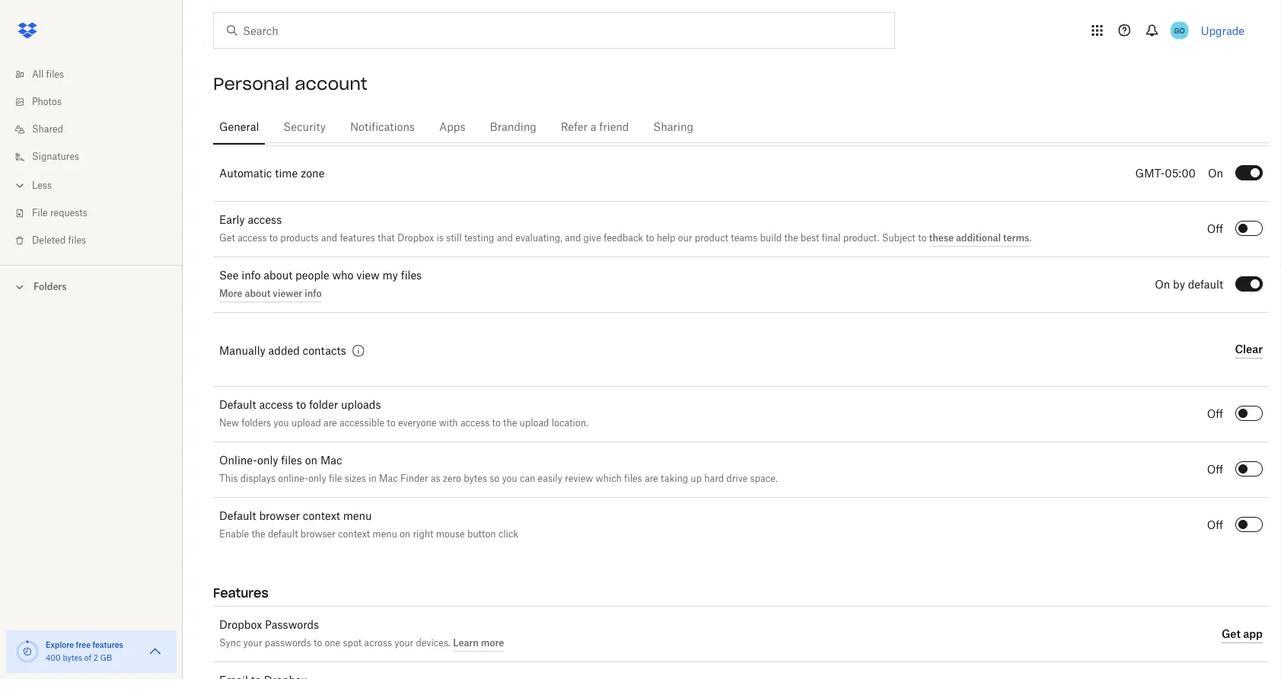Task type: locate. For each thing, give the bounding box(es) containing it.
sharing tab
[[647, 109, 700, 145]]

0 horizontal spatial the
[[252, 530, 265, 539]]

2 horizontal spatial the
[[784, 234, 798, 243]]

0 horizontal spatial bytes
[[63, 655, 82, 662]]

new
[[219, 419, 239, 428]]

0 vertical spatial default
[[1188, 279, 1224, 290]]

automatic
[[219, 168, 272, 179]]

additional
[[956, 232, 1001, 243]]

as
[[431, 475, 440, 484]]

1 horizontal spatial features
[[340, 234, 375, 243]]

terms
[[1003, 232, 1030, 243]]

mac up file
[[320, 456, 342, 466]]

get access to products and features that dropbox is still testing and evaluating, and give feedback to help our product teams build the best final product. subject to these additional terms .
[[219, 232, 1032, 243]]

on
[[305, 456, 318, 466], [400, 530, 410, 539]]

you right so at the left bottom
[[502, 475, 517, 484]]

on left right
[[400, 530, 410, 539]]

0 vertical spatial only
[[257, 456, 278, 466]]

your right across
[[395, 639, 414, 648]]

info
[[242, 270, 261, 281], [305, 287, 322, 299]]

to
[[269, 234, 278, 243], [646, 234, 654, 243], [918, 234, 927, 243], [296, 400, 306, 411], [387, 419, 396, 428], [492, 419, 501, 428], [314, 639, 322, 648]]

0 vertical spatial get
[[219, 234, 235, 243]]

2 horizontal spatial and
[[565, 234, 581, 243]]

1 horizontal spatial on
[[1208, 168, 1224, 179]]

the right enable
[[252, 530, 265, 539]]

is
[[437, 234, 444, 243]]

to left one at the bottom
[[314, 639, 322, 648]]

list
[[0, 52, 183, 265]]

get for get app
[[1222, 627, 1241, 640]]

access for default
[[259, 400, 293, 411]]

you
[[274, 419, 289, 428], [502, 475, 517, 484]]

1 vertical spatial features
[[92, 640, 123, 649]]

on
[[1208, 168, 1224, 179], [1155, 279, 1170, 290]]

get app button
[[1222, 625, 1263, 643]]

zone
[[301, 168, 325, 179]]

0 horizontal spatial on
[[1155, 279, 1170, 290]]

0 vertical spatial on
[[1208, 168, 1224, 179]]

1 horizontal spatial menu
[[373, 530, 397, 539]]

by
[[1173, 279, 1185, 290]]

1 horizontal spatial default
[[1188, 279, 1224, 290]]

get down early
[[219, 234, 235, 243]]

0 horizontal spatial default
[[268, 530, 298, 539]]

access
[[248, 215, 282, 225], [238, 234, 267, 243], [259, 400, 293, 411], [461, 419, 490, 428]]

finder
[[400, 475, 428, 484]]

1 horizontal spatial dropbox
[[397, 234, 434, 243]]

files right the all
[[46, 70, 64, 79]]

3 off from the top
[[1207, 464, 1224, 475]]

context down sizes
[[338, 530, 370, 539]]

on right 05:00
[[1208, 168, 1224, 179]]

1 horizontal spatial and
[[497, 234, 513, 243]]

click
[[499, 530, 519, 539]]

features up the gb on the bottom left of page
[[92, 640, 123, 649]]

feedback
[[604, 234, 643, 243]]

products
[[280, 234, 319, 243]]

2 and from the left
[[497, 234, 513, 243]]

0 vertical spatial about
[[264, 270, 293, 281]]

and left give
[[565, 234, 581, 243]]

bytes left of
[[63, 655, 82, 662]]

context down file
[[303, 511, 340, 522]]

0 vertical spatial features
[[340, 234, 375, 243]]

to left products
[[269, 234, 278, 243]]

1 vertical spatial get
[[1222, 627, 1241, 640]]

400
[[46, 655, 61, 662]]

list containing all files
[[0, 52, 183, 265]]

tab list
[[213, 107, 1269, 145]]

sharing
[[654, 122, 694, 132]]

only left file
[[308, 475, 326, 484]]

files right my
[[401, 270, 422, 281]]

get inside button
[[1222, 627, 1241, 640]]

dropbox passwords
[[219, 620, 319, 630]]

1 horizontal spatial the
[[503, 419, 517, 428]]

subject
[[882, 234, 916, 243]]

apps
[[439, 122, 466, 132]]

2 your from the left
[[395, 639, 414, 648]]

only up displays
[[257, 456, 278, 466]]

easily
[[538, 475, 563, 484]]

0 horizontal spatial get
[[219, 234, 235, 243]]

1 horizontal spatial you
[[502, 475, 517, 484]]

the
[[784, 234, 798, 243], [503, 419, 517, 428], [252, 530, 265, 539]]

0 horizontal spatial on
[[305, 456, 318, 466]]

on left by
[[1155, 279, 1170, 290]]

0 horizontal spatial info
[[242, 270, 261, 281]]

the up this displays online-only file sizes in mac finder as zero bytes so you can easily review which files are taking up hard drive space.
[[503, 419, 517, 428]]

about right more
[[245, 287, 271, 299]]

the left best
[[784, 234, 798, 243]]

1 vertical spatial default
[[268, 530, 298, 539]]

apps tab
[[433, 109, 472, 145]]

4 off from the top
[[1207, 520, 1224, 531]]

to left folder
[[296, 400, 306, 411]]

1 vertical spatial default
[[219, 511, 256, 522]]

friend
[[599, 122, 629, 132]]

access down early access
[[238, 234, 267, 243]]

0 horizontal spatial are
[[324, 419, 337, 428]]

on up online-
[[305, 456, 318, 466]]

default right by
[[1188, 279, 1224, 290]]

about up more about viewer info button
[[264, 270, 293, 281]]

best
[[801, 234, 819, 243]]

info down people
[[305, 287, 322, 299]]

1 horizontal spatial are
[[645, 475, 658, 484]]

features
[[213, 585, 269, 601]]

browser
[[259, 511, 300, 522], [301, 530, 336, 539]]

access inside get access to products and features that dropbox is still testing and evaluating, and give feedback to help our product teams build the best final product. subject to these additional terms .
[[238, 234, 267, 243]]

refer a friend tab
[[555, 109, 635, 145]]

mac right in at the left bottom of the page
[[379, 475, 398, 484]]

context
[[303, 511, 340, 522], [338, 530, 370, 539]]

app
[[1243, 627, 1263, 640]]

these
[[929, 232, 954, 243]]

1 horizontal spatial on
[[400, 530, 410, 539]]

zero
[[443, 475, 461, 484]]

default up enable
[[219, 511, 256, 522]]

up
[[691, 475, 702, 484]]

browser down default browser context menu
[[301, 530, 336, 539]]

deleted files
[[32, 236, 86, 245]]

new folders you upload are accessible to everyone with access to the upload location.
[[219, 419, 588, 428]]

1 off from the top
[[1207, 224, 1224, 235]]

1 horizontal spatial upload
[[520, 419, 549, 428]]

files right deleted
[[68, 236, 86, 245]]

1 vertical spatial bytes
[[63, 655, 82, 662]]

1 horizontal spatial only
[[308, 475, 326, 484]]

see
[[219, 270, 239, 281]]

product.
[[843, 234, 880, 243]]

1 vertical spatial info
[[305, 287, 322, 299]]

1 vertical spatial on
[[1155, 279, 1170, 290]]

0 horizontal spatial features
[[92, 640, 123, 649]]

so
[[490, 475, 500, 484]]

are left taking
[[645, 475, 658, 484]]

0 horizontal spatial and
[[321, 234, 337, 243]]

0 vertical spatial the
[[784, 234, 798, 243]]

mouse
[[436, 530, 465, 539]]

your right sync at the bottom of the page
[[243, 639, 262, 648]]

default down default browser context menu
[[268, 530, 298, 539]]

build
[[760, 234, 782, 243]]

tab list containing general
[[213, 107, 1269, 145]]

0 vertical spatial browser
[[259, 511, 300, 522]]

default
[[1188, 279, 1224, 290], [268, 530, 298, 539]]

refer a friend
[[561, 122, 629, 132]]

0 horizontal spatial menu
[[343, 511, 372, 522]]

0 vertical spatial default
[[219, 400, 256, 411]]

1 and from the left
[[321, 234, 337, 243]]

bytes left so at the left bottom
[[464, 475, 487, 484]]

access up folders
[[259, 400, 293, 411]]

mac
[[320, 456, 342, 466], [379, 475, 398, 484]]

off for on
[[1207, 464, 1224, 475]]

dropbox left is
[[397, 234, 434, 243]]

1 default from the top
[[219, 400, 256, 411]]

all files
[[32, 70, 64, 79]]

0 vertical spatial on
[[305, 456, 318, 466]]

1 horizontal spatial mac
[[379, 475, 398, 484]]

0 vertical spatial mac
[[320, 456, 342, 466]]

2 vertical spatial the
[[252, 530, 265, 539]]

uploads
[[341, 400, 381, 411]]

account
[[295, 73, 368, 94]]

passwords
[[265, 620, 319, 630]]

accessible
[[340, 419, 385, 428]]

0 vertical spatial info
[[242, 270, 261, 281]]

1 horizontal spatial your
[[395, 639, 414, 648]]

default for default browser context menu
[[219, 511, 256, 522]]

0 vertical spatial bytes
[[464, 475, 487, 484]]

the inside get access to products and features that dropbox is still testing and evaluating, and give feedback to help our product teams build the best final product. subject to these additional terms .
[[784, 234, 798, 243]]

0 vertical spatial are
[[324, 419, 337, 428]]

to inside sync your passwords to one spot across your devices. learn more
[[314, 639, 322, 648]]

are down folder
[[324, 419, 337, 428]]

dropbox image
[[12, 15, 43, 46]]

final
[[822, 234, 841, 243]]

0 vertical spatial context
[[303, 511, 340, 522]]

upgrade
[[1201, 24, 1245, 37]]

2 off from the top
[[1207, 409, 1224, 420]]

1 vertical spatial dropbox
[[219, 620, 262, 630]]

info right see
[[242, 270, 261, 281]]

off for folder
[[1207, 409, 1224, 420]]

which
[[596, 475, 622, 484]]

sizes
[[345, 475, 366, 484]]

branding tab
[[484, 109, 543, 145]]

1 horizontal spatial get
[[1222, 627, 1241, 640]]

features left that
[[340, 234, 375, 243]]

can
[[520, 475, 536, 484]]

files
[[46, 70, 64, 79], [68, 236, 86, 245], [401, 270, 422, 281], [281, 456, 302, 466], [624, 475, 642, 484]]

menu left right
[[373, 530, 397, 539]]

taking
[[661, 475, 688, 484]]

default
[[219, 400, 256, 411], [219, 511, 256, 522]]

default up new
[[219, 400, 256, 411]]

of
[[84, 655, 91, 662]]

product
[[695, 234, 729, 243]]

1 vertical spatial only
[[308, 475, 326, 484]]

files right which
[[624, 475, 642, 484]]

less image
[[12, 178, 27, 193]]

2 default from the top
[[219, 511, 256, 522]]

upload left location.
[[520, 419, 549, 428]]

and right testing
[[497, 234, 513, 243]]

0 vertical spatial dropbox
[[397, 234, 434, 243]]

0 vertical spatial you
[[274, 419, 289, 428]]

menu up enable the default browser context menu on right mouse button click
[[343, 511, 372, 522]]

and right products
[[321, 234, 337, 243]]

less
[[32, 181, 52, 190]]

0 vertical spatial menu
[[343, 511, 372, 522]]

get inside get access to products and features that dropbox is still testing and evaluating, and give feedback to help our product teams build the best final product. subject to these additional terms .
[[219, 234, 235, 243]]

browser down online-
[[259, 511, 300, 522]]

signatures link
[[12, 143, 183, 171]]

get left the app
[[1222, 627, 1241, 640]]

1 vertical spatial you
[[502, 475, 517, 484]]

get for get access to products and features that dropbox is still testing and evaluating, and give feedback to help our product teams build the best final product. subject to these additional terms .
[[219, 234, 235, 243]]

you right folders
[[274, 419, 289, 428]]

1 horizontal spatial bytes
[[464, 475, 487, 484]]

give
[[584, 234, 601, 243]]

dropbox up sync at the bottom of the page
[[219, 620, 262, 630]]

default access to folder uploads
[[219, 400, 381, 411]]

upload down default access to folder uploads
[[292, 419, 321, 428]]

more about viewer info button
[[219, 284, 322, 302]]

features inside explore free features 400 bytes of 2 gb
[[92, 640, 123, 649]]

1 vertical spatial menu
[[373, 530, 397, 539]]

3 and from the left
[[565, 234, 581, 243]]

files inside see info about people who view my files more about viewer info
[[401, 270, 422, 281]]

access right early
[[248, 215, 282, 225]]

0 horizontal spatial upload
[[292, 419, 321, 428]]

0 horizontal spatial your
[[243, 639, 262, 648]]

and
[[321, 234, 337, 243], [497, 234, 513, 243], [565, 234, 581, 243]]

these additional terms button
[[929, 229, 1030, 247]]

photos
[[32, 97, 62, 107]]



Task type: vqa. For each thing, say whether or not it's contained in the screenshot.


Task type: describe. For each thing, give the bounding box(es) containing it.
my
[[383, 270, 398, 281]]

access for early
[[248, 215, 282, 225]]

0 horizontal spatial only
[[257, 456, 278, 466]]

this displays online-only file sizes in mac finder as zero bytes so you can easily review which files are taking up hard drive space.
[[219, 475, 778, 484]]

quota usage element
[[15, 640, 40, 664]]

early
[[219, 215, 245, 225]]

1 vertical spatial browser
[[301, 530, 336, 539]]

05:00
[[1165, 168, 1196, 179]]

0 horizontal spatial dropbox
[[219, 620, 262, 630]]

2 upload from the left
[[520, 419, 549, 428]]

enable the default browser context menu on right mouse button click
[[219, 530, 519, 539]]

file
[[32, 209, 48, 218]]

deleted files link
[[12, 227, 183, 254]]

a
[[591, 122, 597, 132]]

personal account
[[213, 73, 368, 94]]

passwords
[[265, 639, 311, 648]]

clear button
[[1235, 340, 1263, 359]]

folders button
[[0, 275, 183, 297]]

drive
[[727, 475, 748, 484]]

more
[[481, 637, 504, 648]]

security
[[283, 122, 326, 132]]

1 vertical spatial the
[[503, 419, 517, 428]]

shared
[[32, 125, 63, 134]]

personal
[[213, 73, 290, 94]]

displays
[[240, 475, 276, 484]]

1 upload from the left
[[292, 419, 321, 428]]

file requests link
[[12, 199, 183, 227]]

learn
[[453, 637, 479, 648]]

go
[[1175, 26, 1185, 35]]

all files link
[[12, 61, 183, 88]]

file requests
[[32, 209, 87, 218]]

gmt-05:00
[[1136, 168, 1196, 179]]

spot
[[343, 639, 362, 648]]

get app
[[1222, 627, 1263, 640]]

to left everyone
[[387, 419, 396, 428]]

2
[[93, 655, 98, 662]]

format
[[246, 113, 280, 123]]

button
[[467, 530, 496, 539]]

general tab
[[213, 109, 265, 145]]

viewer
[[273, 287, 303, 299]]

1 vertical spatial context
[[338, 530, 370, 539]]

still
[[446, 234, 462, 243]]

date
[[219, 113, 243, 123]]

default for the
[[268, 530, 298, 539]]

features inside get access to products and features that dropbox is still testing and evaluating, and give feedback to help our product teams build the best final product. subject to these additional terms .
[[340, 234, 375, 243]]

1 horizontal spatial info
[[305, 287, 322, 299]]

enable
[[219, 530, 249, 539]]

notifications
[[350, 122, 415, 132]]

1 your from the left
[[243, 639, 262, 648]]

evaluating,
[[516, 234, 562, 243]]

all
[[32, 70, 44, 79]]

folders
[[242, 419, 271, 428]]

that
[[378, 234, 395, 243]]

across
[[364, 639, 392, 648]]

0 horizontal spatial mac
[[320, 456, 342, 466]]

date format
[[219, 113, 280, 123]]

bytes inside explore free features 400 bytes of 2 gb
[[63, 655, 82, 662]]

hard
[[704, 475, 724, 484]]

contacts
[[303, 346, 346, 356]]

access right the with
[[461, 419, 490, 428]]

on for on
[[1208, 168, 1224, 179]]

.
[[1030, 234, 1032, 243]]

access for get
[[238, 234, 267, 243]]

on for on by default
[[1155, 279, 1170, 290]]

sync your passwords to one spot across your devices. learn more
[[219, 637, 504, 648]]

everyone
[[398, 419, 437, 428]]

help
[[657, 234, 676, 243]]

manually added contacts
[[219, 346, 346, 356]]

folder
[[309, 400, 338, 411]]

Search text field
[[243, 22, 863, 39]]

one
[[325, 639, 340, 648]]

0 horizontal spatial you
[[274, 419, 289, 428]]

explore
[[46, 640, 74, 649]]

1 vertical spatial mac
[[379, 475, 398, 484]]

general
[[219, 122, 259, 132]]

manually
[[219, 346, 266, 356]]

free
[[76, 640, 91, 649]]

1 vertical spatial are
[[645, 475, 658, 484]]

sync
[[219, 639, 241, 648]]

to left 'these'
[[918, 234, 927, 243]]

time
[[275, 168, 298, 179]]

off for menu
[[1207, 520, 1224, 531]]

branding
[[490, 122, 537, 132]]

notifications tab
[[344, 109, 421, 145]]

added
[[268, 346, 300, 356]]

dropbox inside get access to products and features that dropbox is still testing and evaluating, and give feedback to help our product teams build the best final product. subject to these additional terms .
[[397, 234, 434, 243]]

testing
[[464, 234, 494, 243]]

view
[[357, 270, 380, 281]]

our
[[678, 234, 692, 243]]

requests
[[50, 209, 87, 218]]

1 vertical spatial about
[[245, 287, 271, 299]]

default for by
[[1188, 279, 1224, 290]]

refer
[[561, 122, 588, 132]]

security tab
[[277, 109, 332, 145]]

on by default
[[1155, 279, 1224, 290]]

people
[[295, 270, 329, 281]]

more
[[219, 287, 243, 299]]

files up online-
[[281, 456, 302, 466]]

default for default access to folder uploads
[[219, 400, 256, 411]]

go button
[[1168, 18, 1192, 43]]

to left help
[[646, 234, 654, 243]]

with
[[439, 419, 458, 428]]

this
[[219, 475, 238, 484]]

1 vertical spatial on
[[400, 530, 410, 539]]

file
[[329, 475, 342, 484]]

to right the with
[[492, 419, 501, 428]]



